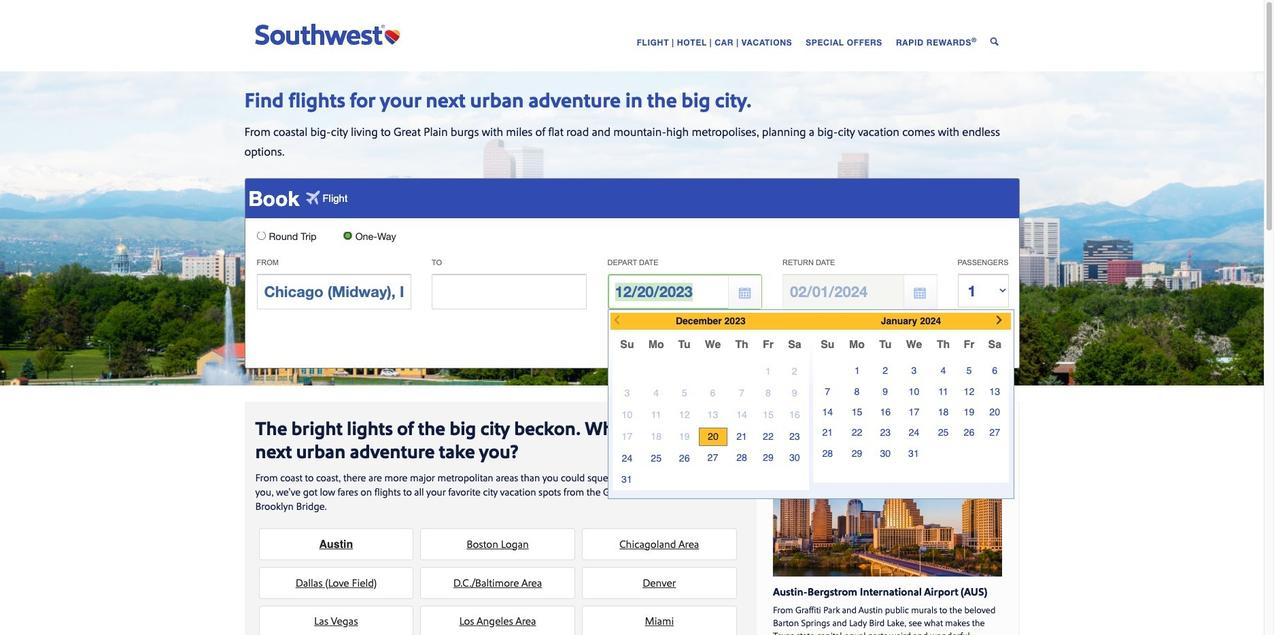 Task type: locate. For each thing, give the bounding box(es) containing it.
previous month image
[[615, 316, 620, 325]]

None radio
[[257, 231, 266, 240]]

None text field
[[432, 274, 587, 309], [608, 274, 762, 309], [432, 274, 587, 309], [608, 274, 762, 309]]

navigation
[[523, 33, 999, 49]]

form
[[240, 178, 1020, 370]]

main content
[[0, 386, 1264, 635]]

None radio
[[343, 231, 352, 240]]

next month image
[[997, 316, 1008, 325]]

downtown austin texas featuring skyline view of buildings. image
[[773, 444, 1003, 577]]

None text field
[[257, 274, 411, 309], [783, 274, 938, 309], [257, 274, 411, 309], [783, 274, 938, 309]]

search image
[[991, 37, 999, 45]]



Task type: describe. For each thing, give the bounding box(es) containing it.
southwest image
[[255, 22, 406, 45]]



